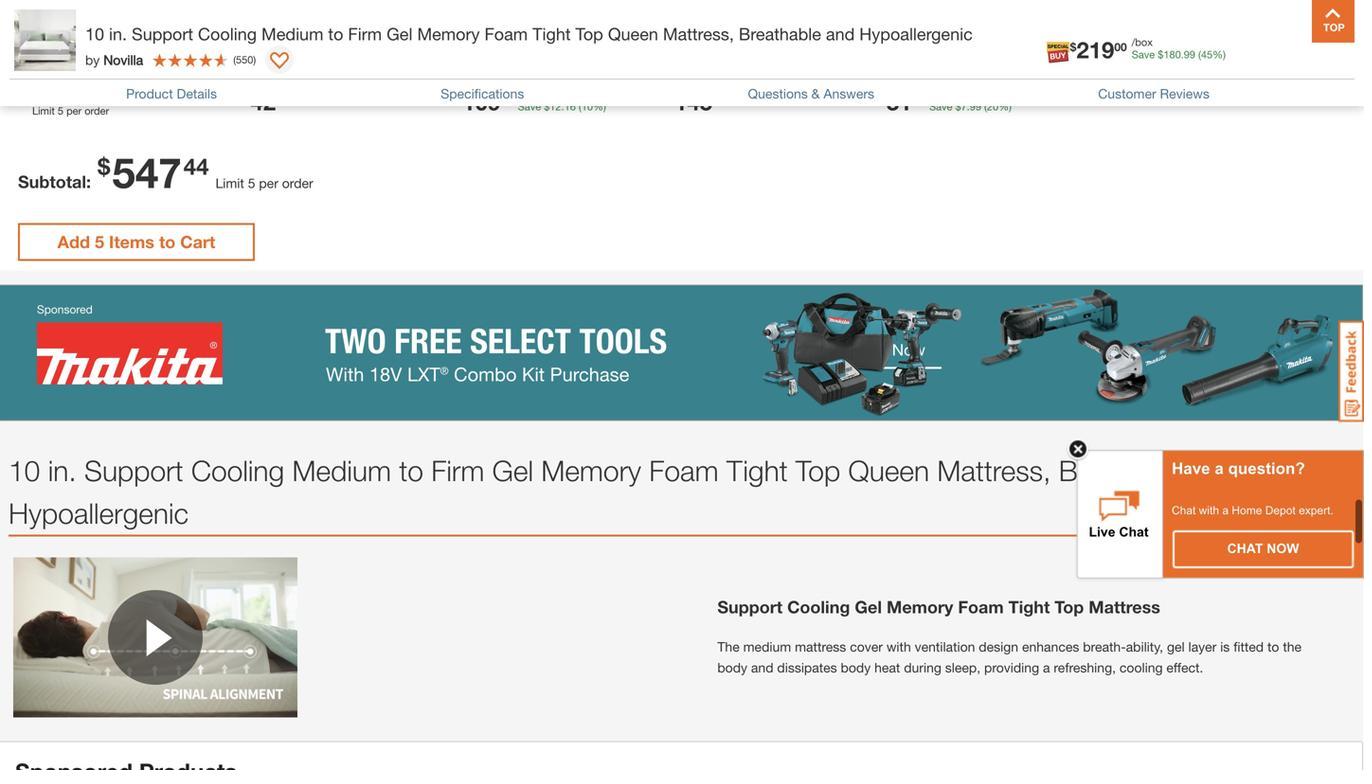 Task type: locate. For each thing, give the bounding box(es) containing it.
0 vertical spatial and
[[826, 24, 855, 44]]

product image image
[[14, 9, 76, 71]]

the
[[1283, 639, 1302, 655]]

0 vertical spatial a
[[1215, 459, 1224, 477]]

tight
[[533, 24, 571, 44], [727, 454, 788, 488], [1009, 597, 1050, 617]]

a
[[1215, 459, 1224, 477], [1223, 504, 1229, 517], [1043, 660, 1050, 676]]

99 inside /box $ 399 . 99 %) limit 5 per order
[[87, 74, 99, 86]]

and up answers
[[826, 24, 855, 44]]

( inside the $ 31 96 save $ 7 . 99 ( 20 %)
[[985, 101, 987, 113]]

2 horizontal spatial top
[[1055, 597, 1084, 617]]

specifications
[[441, 86, 524, 102]]

save inside /box save $ 180 . 99 ( 45 %)
[[1132, 48, 1155, 61]]

a inside the medium mattress cover with ventilation design enhances breath-ability, gel layer is fitted to the body and dissipates body heat during sleep, providing a refreshing, cooling effect.
[[1043, 660, 1050, 676]]

1 horizontal spatial queen
[[849, 454, 930, 488]]

0 horizontal spatial limit
[[32, 105, 55, 117]]

1 horizontal spatial body
[[841, 660, 871, 676]]

00
[[1115, 40, 1127, 54], [100, 46, 113, 59], [713, 93, 725, 106]]

save down "121"
[[518, 101, 541, 113]]

1 vertical spatial /box
[[37, 74, 58, 86]]

mesquite 10pm
[[120, 36, 231, 54]]

1 vertical spatial tight
[[727, 454, 788, 488]]

) inside the 4 / 5 group
[[762, 39, 765, 52]]

0 horizontal spatial top
[[576, 24, 603, 44]]

$ left "96"
[[880, 93, 887, 106]]

0 vertical spatial breathable
[[739, 24, 821, 44]]

1 vertical spatial medium
[[292, 454, 391, 488]]

0 vertical spatial order
[[85, 105, 109, 117]]

memory
[[417, 24, 480, 44], [541, 454, 641, 488], [887, 597, 954, 617]]

0 horizontal spatial hypoallergenic
[[9, 497, 189, 530]]

a right have
[[1215, 459, 1224, 477]]

/box
[[1132, 36, 1153, 48], [37, 74, 58, 86]]

2 vertical spatial a
[[1043, 660, 1050, 676]]

1 horizontal spatial per
[[259, 175, 278, 191]]

2 vertical spatial memory
[[887, 597, 954, 617]]

219 up customer
[[1077, 36, 1115, 63]]

( 550 )
[[233, 54, 256, 66]]

2 horizontal spatial memory
[[887, 597, 954, 617]]

and
[[826, 24, 855, 44], [1199, 454, 1245, 488], [751, 660, 774, 676]]

0 vertical spatial per
[[66, 105, 82, 117]]

1 horizontal spatial mattress,
[[938, 454, 1051, 488]]

( inside $ 109 37 $ 121 save $ 12 . 16 ( 10 %)
[[579, 101, 582, 113]]

$ down what can we help you find today? 'search field'
[[668, 93, 675, 106]]

body down the
[[718, 660, 748, 676]]

order
[[85, 105, 109, 117], [282, 175, 313, 191]]

280
[[957, 39, 974, 51]]

99
[[1184, 48, 1196, 61], [87, 74, 99, 86], [970, 101, 982, 113]]

1 vertical spatial 10
[[582, 101, 593, 113]]

expert.
[[1299, 504, 1334, 517]]

0 vertical spatial queen
[[608, 24, 658, 44]]

44
[[184, 153, 209, 180]]

save inside $ 109 37 $ 121 save $ 12 . 16 ( 10 %)
[[518, 101, 541, 113]]

specifications button
[[441, 86, 524, 102], [441, 86, 524, 102]]

queen
[[608, 24, 658, 44], [849, 454, 930, 488]]

save left the 180
[[1132, 48, 1155, 61]]

0 vertical spatial 5
[[58, 105, 64, 117]]

per down 399
[[66, 105, 82, 117]]

1 vertical spatial breathable
[[1059, 454, 1191, 488]]

0 vertical spatial foam
[[485, 24, 528, 44]]

1 horizontal spatial 00
[[713, 93, 725, 106]]

$ left 37
[[456, 93, 463, 106]]

1 horizontal spatial limit
[[216, 175, 244, 191]]

00 left diy button
[[1115, 40, 1127, 54]]

customer reviews button
[[1098, 86, 1210, 102], [1098, 86, 1210, 102]]

0 horizontal spatial order
[[85, 105, 109, 117]]

%) down novilla
[[118, 89, 131, 102]]

2 vertical spatial tight
[[1009, 597, 1050, 617]]

00 right by
[[100, 46, 113, 59]]

1 horizontal spatial gel
[[492, 454, 533, 488]]

1 horizontal spatial /box
[[1132, 36, 1153, 48]]

0 horizontal spatial /box
[[37, 74, 58, 86]]

$ down product image
[[61, 74, 67, 86]]

$ 42 11
[[244, 88, 289, 115]]

0 horizontal spatial in.
[[48, 454, 76, 488]]

click to redirect to view my cart page image
[[1305, 23, 1328, 45]]

99 right 7
[[970, 101, 982, 113]]

body
[[718, 660, 748, 676], [841, 660, 871, 676]]

0 vertical spatial top
[[576, 24, 603, 44]]

75150
[[298, 36, 340, 54]]

0 horizontal spatial save
[[518, 101, 541, 113]]

with
[[1199, 504, 1220, 517], [887, 639, 911, 655]]

limit right 44
[[216, 175, 244, 191]]

order inside /box $ 399 . 99 %) limit 5 per order
[[85, 105, 109, 117]]

/box up diy
[[1132, 36, 1153, 48]]

per right 44
[[259, 175, 278, 191]]

subtotal:
[[18, 172, 91, 192]]

chat now
[[1228, 541, 1300, 556]]

0 horizontal spatial per
[[66, 105, 82, 117]]

order down 11
[[282, 175, 313, 191]]

and inside the medium mattress cover with ventilation design enhances breath-ability, gel layer is fitted to the body and dissipates body heat during sleep, providing a refreshing, cooling effect.
[[751, 660, 774, 676]]

109
[[463, 88, 501, 115]]

1 horizontal spatial 5
[[95, 232, 104, 252]]

) for ( 550 )
[[253, 54, 256, 66]]

and down medium
[[751, 660, 774, 676]]

219
[[1077, 36, 1115, 63], [62, 41, 100, 68]]

99 right 399
[[87, 74, 99, 86]]

99 left 45
[[1184, 48, 1196, 61]]

the home depot logo image
[[14, 15, 75, 76]]

breathable
[[739, 24, 821, 44], [1059, 454, 1191, 488]]

$ up customer reviews
[[1158, 48, 1164, 61]]

$ right 37
[[518, 85, 524, 97]]

5 down the home depot logo
[[58, 105, 64, 117]]

0 horizontal spatial mattress,
[[663, 24, 734, 44]]

sleep,
[[945, 660, 981, 676]]

have
[[1172, 459, 1211, 477]]

2 horizontal spatial 10
[[582, 101, 593, 113]]

/box left 399
[[37, 74, 58, 86]]

0 horizontal spatial 5
[[58, 105, 64, 117]]

1 vertical spatial gel
[[492, 454, 533, 488]]

1 horizontal spatial breathable
[[1059, 454, 1191, 488]]

1 horizontal spatial order
[[282, 175, 313, 191]]

$ 219 00 inside 1 / 5 group
[[56, 41, 113, 68]]

0 vertical spatial medium
[[262, 24, 324, 44]]

1 horizontal spatial and
[[826, 24, 855, 44]]

5 right 44
[[248, 175, 255, 191]]

5 inside /box $ 399 . 99 %) limit 5 per order
[[58, 105, 64, 117]]

0 vertical spatial 99
[[1184, 48, 1196, 61]]

2 horizontal spatial foam
[[958, 597, 1004, 617]]

with right chat
[[1199, 504, 1220, 517]]

0 horizontal spatial 219
[[62, 41, 100, 68]]

1 vertical spatial per
[[259, 175, 278, 191]]

$ 31 96 save $ 7 . 99 ( 20 %)
[[880, 88, 1012, 115]]

0 vertical spatial support
[[132, 24, 193, 44]]

mattress,
[[663, 24, 734, 44], [938, 454, 1051, 488]]

support
[[132, 24, 193, 44], [84, 454, 183, 488], [718, 597, 783, 617]]

add
[[57, 232, 90, 252]]

$ left 16
[[544, 101, 550, 113]]

order down by
[[85, 105, 109, 117]]

219 for save
[[1077, 36, 1115, 63]]

0 vertical spatial gel
[[387, 24, 413, 44]]

00 left questions
[[713, 93, 725, 106]]

$ left diy button
[[1070, 40, 1077, 54]]

00 inside 1 / 5 group
[[100, 46, 113, 59]]

1 vertical spatial order
[[282, 175, 313, 191]]

body down cover
[[841, 660, 871, 676]]

1 horizontal spatial foam
[[649, 454, 719, 488]]

$ left by
[[56, 46, 62, 59]]

per inside subtotal: $ 547 44 limit 5 per order
[[259, 175, 278, 191]]

219 inside 1 / 5 group
[[62, 41, 100, 68]]

%) right 16
[[593, 101, 606, 113]]

/box for $
[[37, 74, 58, 86]]

$ inside $ 145 00
[[668, 93, 675, 106]]

thumbnail image
[[13, 558, 298, 718]]

0 horizontal spatial and
[[751, 660, 774, 676]]

(
[[954, 39, 957, 51], [318, 39, 321, 52], [742, 39, 745, 52], [1199, 48, 1201, 61], [233, 54, 236, 66], [579, 101, 582, 113], [985, 101, 987, 113]]

breathable up questions
[[739, 24, 821, 44]]

1 body from the left
[[718, 660, 748, 676]]

$ left 11
[[244, 93, 251, 106]]

1 horizontal spatial $ 219 00
[[1070, 36, 1127, 63]]

the medium mattress cover with ventilation design enhances breath-ability, gel layer is fitted to the body and dissipates body heat during sleep, providing a refreshing, cooling effect.
[[718, 639, 1302, 676]]

3 / 5 group
[[442, 0, 645, 143]]

limit down the home depot logo
[[32, 105, 55, 117]]

180
[[1164, 48, 1181, 61]]

save left 7
[[929, 101, 953, 113]]

1 horizontal spatial top
[[796, 454, 841, 488]]

$ 219 00 up customer
[[1070, 36, 1127, 63]]

in.
[[109, 24, 127, 44], [48, 454, 76, 488]]

%) inside the $ 31 96 save $ 7 . 99 ( 20 %)
[[999, 101, 1012, 113]]

$ inside $ 42 11
[[244, 93, 251, 106]]

1 vertical spatial mattress,
[[938, 454, 1051, 488]]

2 horizontal spatial and
[[1199, 454, 1245, 488]]

00 for %)
[[100, 46, 113, 59]]

0 vertical spatial /box
[[1132, 36, 1153, 48]]

547
[[112, 148, 182, 197]]

219 up 399
[[62, 41, 100, 68]]

550
[[236, 54, 253, 66]]

2 body from the left
[[841, 660, 871, 676]]

0 horizontal spatial $ 219 00
[[56, 41, 113, 68]]

to inside button
[[159, 232, 176, 252]]

gel
[[1167, 639, 1185, 655]]

%) right 7
[[999, 101, 1012, 113]]

1 vertical spatial 10 in. support cooling medium to firm gel memory foam tight top queen mattress, breathable and hypoallergenic
[[9, 454, 1245, 530]]

1 vertical spatial top
[[796, 454, 841, 488]]

a down enhances at the bottom
[[1043, 660, 1050, 676]]

) for ( 234 )
[[338, 39, 341, 52]]

99 inside the $ 31 96 save $ 7 . 99 ( 20 %)
[[970, 101, 982, 113]]

75150 button
[[275, 36, 340, 55]]

refreshing,
[[1054, 660, 1116, 676]]

)
[[550, 39, 553, 51], [338, 39, 341, 52], [762, 39, 765, 52], [253, 54, 256, 66]]

2 vertical spatial 99
[[970, 101, 982, 113]]

$ 219 00
[[1070, 36, 1127, 63], [56, 41, 113, 68]]

$ 219 00 up 399
[[56, 41, 113, 68]]

$
[[1070, 40, 1077, 54], [56, 46, 62, 59], [1158, 48, 1164, 61], [61, 74, 67, 86], [518, 85, 524, 97], [244, 93, 251, 106], [456, 93, 463, 106], [668, 93, 675, 106], [880, 93, 887, 106], [544, 101, 550, 113], [956, 101, 961, 113], [98, 153, 110, 180]]

10
[[85, 24, 104, 44], [582, 101, 593, 113], [9, 454, 40, 488]]

fitted
[[1234, 639, 1264, 655]]

121
[[524, 85, 541, 97]]

2 vertical spatial 10
[[9, 454, 40, 488]]

product details
[[126, 86, 217, 102]]

2 vertical spatial foam
[[958, 597, 1004, 617]]

1 vertical spatial memory
[[541, 454, 641, 488]]

. inside $ 109 37 $ 121 save $ 12 . 16 ( 10 %)
[[561, 101, 564, 113]]

cart
[[180, 232, 215, 252]]

a left home
[[1223, 504, 1229, 517]]

feedback link image
[[1339, 320, 1364, 423]]

diy button
[[1128, 23, 1188, 68]]

2 horizontal spatial gel
[[855, 597, 882, 617]]

0 horizontal spatial 99
[[87, 74, 99, 86]]

1 vertical spatial 99
[[87, 74, 99, 86]]

) inside 2 / 5 group
[[338, 39, 341, 52]]

1 horizontal spatial 99
[[970, 101, 982, 113]]

1 vertical spatial with
[[887, 639, 911, 655]]

limit inside /box $ 399 . 99 %) limit 5 per order
[[32, 105, 55, 117]]

1 vertical spatial in.
[[48, 454, 76, 488]]

with inside the medium mattress cover with ventilation design enhances breath-ability, gel layer is fitted to the body and dissipates body heat during sleep, providing a refreshing, cooling effect.
[[887, 639, 911, 655]]

/box inside /box $ 399 . 99 %) limit 5 per order
[[37, 74, 58, 86]]

mattress, inside 10 in. support cooling medium to firm gel memory foam tight top queen mattress, breathable and hypoallergenic
[[938, 454, 1051, 488]]

$ inside /box $ 399 . 99 %) limit 5 per order
[[61, 74, 67, 86]]

gel inside 10 in. support cooling medium to firm gel memory foam tight top queen mattress, breathable and hypoallergenic
[[492, 454, 533, 488]]

1 horizontal spatial save
[[929, 101, 953, 113]]

1 horizontal spatial with
[[1199, 504, 1220, 517]]

0 horizontal spatial firm
[[348, 24, 382, 44]]

add 5 items to cart
[[57, 232, 215, 252]]

and up home
[[1199, 454, 1245, 488]]

0 horizontal spatial 10
[[9, 454, 40, 488]]

services
[[1046, 50, 1103, 68]]

( 234 )
[[318, 39, 341, 52]]

breathable up chat
[[1059, 454, 1191, 488]]

2 vertical spatial and
[[751, 660, 774, 676]]

0 horizontal spatial gel
[[387, 24, 413, 44]]

0 vertical spatial tight
[[533, 24, 571, 44]]

5 right add
[[95, 232, 104, 252]]

0 vertical spatial firm
[[348, 24, 382, 44]]

medium inside 10 in. support cooling medium to firm gel memory foam tight top queen mattress, breathable and hypoallergenic
[[292, 454, 391, 488]]

0 vertical spatial limit
[[32, 105, 55, 117]]

design
[[979, 639, 1019, 655]]

question?
[[1229, 459, 1305, 477]]

during
[[904, 660, 942, 676]]

2 horizontal spatial 99
[[1184, 48, 1196, 61]]

$ left "547"
[[98, 153, 110, 180]]

%) right the 180
[[1213, 48, 1226, 61]]

/box inside /box save $ 180 . 99 ( 45 %)
[[1132, 36, 1153, 48]]

with up heat
[[887, 639, 911, 655]]

$ left 20
[[956, 101, 961, 113]]

1 vertical spatial limit
[[216, 175, 244, 191]]

0 vertical spatial memory
[[417, 24, 480, 44]]

support cooling gel memory foam tight top mattress
[[718, 597, 1161, 617]]

1 horizontal spatial firm
[[431, 454, 484, 488]]

( inside /box save $ 180 . 99 ( 45 %)
[[1199, 48, 1201, 61]]

0 horizontal spatial with
[[887, 639, 911, 655]]

have a question?
[[1172, 459, 1305, 477]]

.
[[1181, 48, 1184, 61], [84, 74, 87, 86], [561, 101, 564, 113], [967, 101, 970, 113]]

cooling
[[198, 24, 257, 44], [191, 454, 284, 488], [787, 597, 850, 617]]

0 vertical spatial 10
[[85, 24, 104, 44]]

chat
[[1228, 541, 1263, 556]]

5 inside button
[[95, 232, 104, 252]]



Task type: vqa. For each thing, say whether or not it's contained in the screenshot.
view related to Collage Subway Carrara Marble 12.13 in. x 15.13 in. PVC Peel and Stick Tile (1.3 sq. ft./Pack)
no



Task type: describe. For each thing, give the bounding box(es) containing it.
4 / 5 group
[[654, 0, 857, 143]]

2 vertical spatial top
[[1055, 597, 1084, 617]]

chat with a home depot expert.
[[1172, 504, 1334, 517]]

mesquite
[[120, 36, 183, 54]]

home
[[1232, 504, 1262, 517]]

tight inside 10 in. support cooling medium to firm gel memory foam tight top queen mattress, breathable and hypoallergenic
[[727, 454, 788, 488]]

145
[[675, 88, 713, 115]]

1 vertical spatial hypoallergenic
[[9, 497, 189, 530]]

1 / 5 group
[[18, 0, 221, 143]]

0 vertical spatial cooling
[[198, 24, 257, 44]]

top button
[[1312, 0, 1355, 43]]

by novilla
[[85, 52, 143, 68]]

( inside the 4 / 5 group
[[742, 39, 745, 52]]

foam inside 10 in. support cooling medium to firm gel memory foam tight top queen mattress, breathable and hypoallergenic
[[649, 454, 719, 488]]

451
[[533, 39, 550, 51]]

details
[[177, 86, 217, 102]]

2 vertical spatial support
[[718, 597, 783, 617]]

12
[[550, 101, 561, 113]]

%) inside /box $ 399 . 99 %) limit 5 per order
[[118, 89, 131, 102]]

save inside the $ 31 96 save $ 7 . 99 ( 20 %)
[[929, 101, 953, 113]]

providing
[[985, 660, 1040, 676]]

%) inside /box save $ 180 . 99 ( 45 %)
[[1213, 48, 1226, 61]]

$ 109 37 $ 121 save $ 12 . 16 ( 10 %)
[[456, 85, 606, 115]]

order inside subtotal: $ 547 44 limit 5 per order
[[282, 175, 313, 191]]

display image
[[270, 52, 289, 71]]

42
[[251, 88, 276, 115]]

451 )
[[533, 39, 553, 51]]

399
[[67, 74, 84, 86]]

1 vertical spatial cooling
[[191, 454, 284, 488]]

breath-
[[1083, 639, 1126, 655]]

chat
[[1172, 504, 1196, 517]]

00 inside $ 145 00
[[713, 93, 725, 106]]

the
[[718, 639, 740, 655]]

2 vertical spatial gel
[[855, 597, 882, 617]]

1 vertical spatial and
[[1199, 454, 1245, 488]]

cooling
[[1120, 660, 1163, 676]]

$ inside subtotal: $ 547 44 limit 5 per order
[[98, 153, 110, 180]]

is
[[1221, 639, 1230, 655]]

%) inside $ 109 37 $ 121 save $ 12 . 16 ( 10 %)
[[593, 101, 606, 113]]

in. inside 10 in. support cooling medium to firm gel memory foam tight top queen mattress, breathable and hypoallergenic
[[48, 454, 76, 488]]

questions
[[748, 86, 808, 102]]

1 horizontal spatial hypoallergenic
[[860, 24, 973, 44]]

99 inside /box save $ 180 . 99 ( 45 %)
[[1184, 48, 1196, 61]]

1 horizontal spatial 10
[[85, 24, 104, 44]]

chat now link
[[1174, 531, 1353, 567]]

ventilation
[[915, 639, 975, 655]]

) inside 3 / 5 group
[[550, 39, 553, 51]]

novilla
[[103, 52, 143, 68]]

122
[[745, 39, 762, 52]]

45
[[1201, 48, 1213, 61]]

mattress
[[795, 639, 846, 655]]

0 horizontal spatial memory
[[417, 24, 480, 44]]

0 horizontal spatial breathable
[[739, 24, 821, 44]]

breathable inside 10 in. support cooling medium to firm gel memory foam tight top queen mattress, breathable and hypoallergenic
[[1059, 454, 1191, 488]]

10pm
[[191, 36, 231, 54]]

7
[[961, 101, 967, 113]]

heat
[[875, 660, 900, 676]]

/box for save
[[1132, 36, 1153, 48]]

medium
[[743, 639, 791, 655]]

memory inside 10 in. support cooling medium to firm gel memory foam tight top queen mattress, breathable and hypoallergenic
[[541, 454, 641, 488]]

1 vertical spatial support
[[84, 454, 183, 488]]

add 5 items to cart button
[[18, 223, 255, 261]]

$ 219 00 for save
[[1070, 36, 1127, 63]]

reviews
[[1160, 86, 1210, 102]]

customer
[[1098, 86, 1157, 102]]

queen inside 10 in. support cooling medium to firm gel memory foam tight top queen mattress, breathable and hypoallergenic
[[849, 454, 930, 488]]

services button
[[1044, 23, 1105, 68]]

$ 219 00 for %)
[[56, 41, 113, 68]]

20
[[987, 101, 999, 113]]

product
[[126, 86, 173, 102]]

234
[[321, 39, 338, 52]]

mattress
[[1089, 597, 1161, 617]]

( inside 2 / 5 group
[[318, 39, 321, 52]]

enhances
[[1022, 639, 1080, 655]]

0 horizontal spatial queen
[[608, 24, 658, 44]]

11
[[276, 93, 289, 106]]

219 for %)
[[62, 41, 100, 68]]

questions & answers
[[748, 86, 875, 102]]

items
[[109, 232, 154, 252]]

16
[[564, 101, 576, 113]]

now
[[1267, 541, 1300, 556]]

. inside the $ 31 96 save $ 7 . 99 ( 20 %)
[[967, 101, 970, 113]]

ability,
[[1126, 639, 1164, 655]]

depot
[[1266, 504, 1296, 517]]

answers
[[824, 86, 875, 102]]

0 horizontal spatial tight
[[533, 24, 571, 44]]

. inside /box $ 399 . 99 %) limit 5 per order
[[84, 74, 87, 86]]

subtotal: $ 547 44 limit 5 per order
[[18, 148, 313, 197]]

effect.
[[1167, 660, 1204, 676]]

dissipates
[[777, 660, 837, 676]]

cover
[[850, 639, 883, 655]]

( 122 )
[[742, 39, 765, 52]]

31
[[887, 88, 912, 115]]

( 280
[[954, 39, 974, 51]]

diy
[[1146, 50, 1170, 68]]

limit inside subtotal: $ 547 44 limit 5 per order
[[216, 175, 244, 191]]

/box $ 399 . 99 %) limit 5 per order
[[32, 74, 131, 117]]

2 / 5 group
[[230, 0, 433, 143]]

0 vertical spatial with
[[1199, 504, 1220, 517]]

0 vertical spatial mattress,
[[663, 24, 734, 44]]

2 horizontal spatial tight
[[1009, 597, 1050, 617]]

10 inside $ 109 37 $ 121 save $ 12 . 16 ( 10 %)
[[582, 101, 593, 113]]

0 vertical spatial in.
[[109, 24, 127, 44]]

37
[[501, 93, 513, 106]]

layer
[[1189, 639, 1217, 655]]

) for ( 122 )
[[762, 39, 765, 52]]

5 inside subtotal: $ 547 44 limit 5 per order
[[248, 175, 255, 191]]

/box save $ 180 . 99 ( 45 %)
[[1132, 36, 1226, 61]]

What can we help you find today? search field
[[375, 26, 895, 65]]

$ inside /box save $ 180 . 99 ( 45 %)
[[1158, 48, 1164, 61]]

$ 145 00
[[668, 88, 725, 115]]

to inside the medium mattress cover with ventilation design enhances breath-ability, gel layer is fitted to the body and dissipates body heat during sleep, providing a refreshing, cooling effect.
[[1268, 639, 1280, 655]]

1 vertical spatial a
[[1223, 504, 1229, 517]]

. inside /box save $ 180 . 99 ( 45 %)
[[1181, 48, 1184, 61]]

00 for save
[[1115, 40, 1127, 54]]

0 horizontal spatial foam
[[485, 24, 528, 44]]

&
[[812, 86, 820, 102]]

per inside /box $ 399 . 99 %) limit 5 per order
[[66, 105, 82, 117]]

customer reviews
[[1098, 86, 1210, 102]]

2 vertical spatial cooling
[[787, 597, 850, 617]]

96
[[912, 93, 925, 106]]

by
[[85, 52, 100, 68]]

0 vertical spatial 10 in. support cooling medium to firm gel memory foam tight top queen mattress, breathable and hypoallergenic
[[85, 24, 973, 44]]



